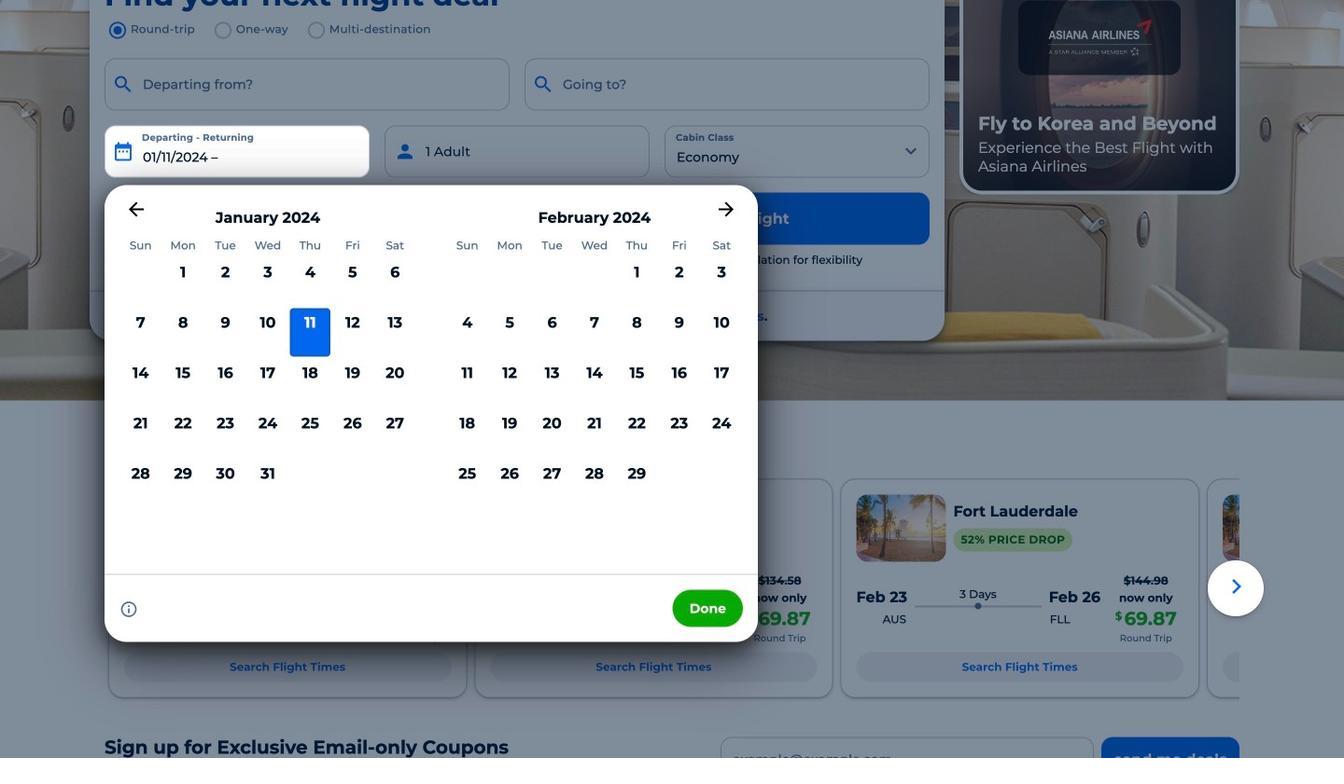 Task type: vqa. For each thing, say whether or not it's contained in the screenshot.
GOING TO? Field
yes



Task type: describe. For each thing, give the bounding box(es) containing it.
show february 2024 image
[[715, 198, 737, 221]]

Promotion email input field
[[721, 738, 1094, 759]]

advertisement region
[[960, 0, 1240, 195]]

show december 2023 image
[[125, 198, 147, 221]]

Departing from? field
[[105, 58, 510, 111]]

Going to? field
[[525, 58, 930, 111]]

none field going to?
[[525, 58, 930, 111]]



Task type: locate. For each thing, give the bounding box(es) containing it.
flight-search-form element
[[0, 17, 937, 643]]

0 horizontal spatial none field
[[105, 58, 510, 111]]

None field
[[105, 58, 510, 111], [525, 58, 930, 111]]

Departing – Returning Date Picker field
[[105, 126, 370, 178]]

fort lauderdale image image
[[856, 495, 946, 562]]

next image
[[1222, 572, 1252, 602]]

1 none field from the left
[[105, 58, 510, 111]]

none field departing from?
[[105, 58, 510, 111]]

traveler selection text field
[[385, 126, 650, 178]]

2 none field from the left
[[525, 58, 930, 111]]

1 horizontal spatial none field
[[525, 58, 930, 111]]



